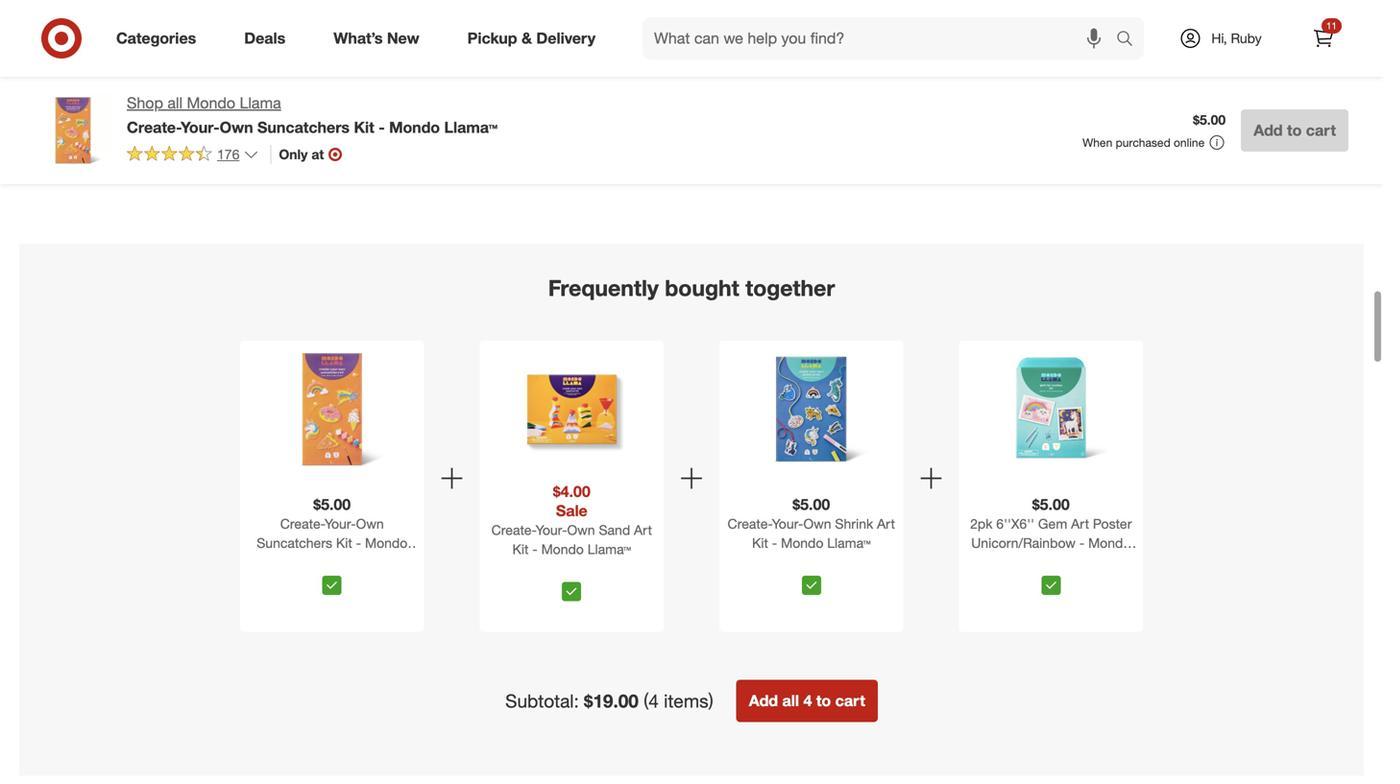 Task type: locate. For each thing, give the bounding box(es) containing it.
create- inside shop all mondo llama create-your-own suncatchers kit - mondo llama™
[[127, 118, 181, 137]]

4 paint- from the left
[[634, 32, 668, 49]]

suncatchers
[[257, 118, 350, 137], [257, 535, 332, 552]]

ship
[[680, 49, 707, 66]]

treats
[[1222, 66, 1258, 83]]

to right 4
[[816, 692, 831, 711]]

2 horizontal spatial art
[[1071, 516, 1089, 533]]

what's new link
[[317, 17, 443, 60]]

paint- inside $5.00 paint-your-own rocks kit animal - mondo llama™
[[46, 32, 80, 49]]

- inside "$4.00 sale create-your-own sand art kit - mondo llama™"
[[532, 541, 538, 558]]

2 horizontal spatial add to cart
[[1254, 121, 1336, 140]]

None checkbox
[[802, 576, 821, 595], [1042, 576, 1061, 595], [802, 576, 821, 595], [1042, 576, 1061, 595]]

paint- for paint-your-own ceramic dinosaurs kit - mondo llama™
[[830, 32, 864, 49]]

kit inside $5.00 paint-your-own ceramic rocket ship kit - mondo llama™
[[711, 49, 727, 66]]

3 ceramic from the left
[[732, 32, 782, 49]]

cart down cocoa
[[1270, 102, 1292, 117]]

your- inside $5.00 paint-your-own ceramic rocket ship kit - mondo llama™
[[668, 32, 700, 49]]

$5.00 paint-your-own wood hot cocoa christmas treats kit - mondo llama™ add to cart
[[1222, 16, 1355, 117]]

mondo inside $5.00 paint-your-own ceramic rainbow kit - mondo llama™
[[523, 49, 566, 66]]

llama
[[240, 94, 281, 112]]

paint- inside $15.00 paint-your-own ceramic dinosaurs kit - mondo llama™
[[830, 32, 864, 49]]

$5.00 paint-your-own ceramic unicorn kit - mondo llama™
[[242, 16, 390, 83]]

kit inside $15.00 paint-your-own ceramic dinosaurs kit - mondo llama™
[[894, 49, 910, 66]]

$5.00 inside $5.00 paint-your-own ceramic rocket ship kit - mondo llama™
[[634, 16, 667, 32]]

own inside $5.00 create-your-own shrink art kit - mondo llama™
[[804, 516, 831, 533]]

your- inside $5.00 paint-your-own ceramic rainbow kit - mondo llama™
[[472, 32, 504, 49]]

mondo
[[100, 49, 142, 66], [322, 49, 364, 66], [523, 49, 566, 66], [740, 49, 782, 66], [923, 49, 965, 66], [1090, 49, 1132, 66], [1290, 66, 1333, 83], [187, 94, 235, 112], [389, 118, 440, 137], [365, 535, 408, 552], [781, 535, 824, 552], [1088, 535, 1131, 552], [541, 541, 584, 558]]

- inside shop all mondo llama create-your-own suncatchers kit - mondo llama™
[[379, 118, 385, 137]]

$5.00 up rainbow
[[438, 16, 471, 32]]

frequently
[[548, 275, 659, 302]]

$5.00 for $5.00 create-your-own shrink art kit - mondo llama™
[[793, 496, 830, 514]]

art inside $5.00 create-your-own shrink art kit - mondo llama™
[[877, 516, 895, 533]]

butterfly
[[1026, 49, 1077, 66]]

$15.00 paint-your-own ceramic dinosaurs kit - mondo llama™
[[830, 16, 978, 83]]

$5.00 inside $5.00 paint-your-own ceramic unicorn kit - mondo llama™
[[242, 16, 275, 32]]

- inside $5.00 paint-your-own wood hot cocoa christmas treats kit - mondo llama™ add to cart
[[1281, 66, 1287, 83]]

subtotal: $19.00 (4 items)
[[505, 691, 713, 713]]

6 paint- from the left
[[1222, 32, 1256, 49]]

own for $15.00 paint-your-own ceramic dinosaurs kit - mondo llama™
[[896, 32, 924, 49]]

0 horizontal spatial add to cart
[[55, 102, 117, 117]]

add to cart button down treats
[[1222, 94, 1301, 125]]

kit inside $15.00 paint by number kit butterfly - mondo llama™
[[1130, 32, 1147, 49]]

own inside $5.00 paint-your-own ceramic rainbow kit - mondo llama™
[[504, 32, 532, 49]]

paint-
[[46, 32, 80, 49], [242, 32, 276, 49], [438, 32, 472, 49], [634, 32, 668, 49], [830, 32, 864, 49], [1222, 32, 1256, 49]]

own inside $5.00 paint-your-own wood hot cocoa christmas treats kit - mondo llama™ add to cart
[[1288, 32, 1316, 49]]

new
[[387, 29, 419, 48]]

your- for $5.00 create-your-own suncatchers kit - mondo llama™
[[325, 516, 356, 533]]

- inside $15.00 paint by number kit butterfly - mondo llama™
[[1081, 49, 1086, 66]]

1 vertical spatial all
[[782, 692, 799, 711]]

categories
[[116, 29, 196, 48]]

add to cart
[[55, 102, 117, 117], [251, 102, 313, 117], [1254, 121, 1336, 140]]

create- inside $5.00 create-your-own suncatchers kit - mondo llama™
[[280, 516, 325, 533]]

ceramic inside $5.00 paint-your-own ceramic rocket ship kit - mondo llama™
[[732, 32, 782, 49]]

own for $5.00 paint-your-own rocks kit animal - mondo llama™
[[112, 32, 140, 49]]

$15.00 inside $15.00 paint-your-own ceramic dinosaurs kit - mondo llama™
[[830, 16, 870, 32]]

paint- for paint-your-own ceramic rainbow kit - mondo llama™
[[438, 32, 472, 49]]

$4.00
[[553, 483, 591, 501]]

$5.00 inside $5.00 create-your-own shrink art kit - mondo llama™
[[793, 496, 830, 514]]

add to cart down animal
[[55, 102, 117, 117]]

gem
[[1038, 516, 1068, 533]]

$5.00 up hot
[[1222, 16, 1255, 32]]

number
[[1078, 32, 1127, 49]]

own inside $5.00 paint-your-own ceramic unicorn kit - mondo llama™
[[308, 32, 336, 49]]

paint- inside $5.00 paint-your-own ceramic rocket ship kit - mondo llama™
[[634, 32, 668, 49]]

your- inside $5.00 create-your-own suncatchers kit - mondo llama™
[[325, 516, 356, 533]]

kit inside shop all mondo llama create-your-own suncatchers kit - mondo llama™
[[354, 118, 374, 137]]

2 $15.00 from the left
[[1026, 16, 1066, 32]]

mondo inside $5.00 create-your-own suncatchers kit - mondo llama™
[[365, 535, 408, 552]]

llama™ inside $5.00 paint-your-own rocks kit animal - mondo llama™
[[146, 49, 189, 66]]

cart right the llama
[[290, 102, 313, 117]]

1 vertical spatial suncatchers
[[257, 535, 332, 552]]

your- inside $15.00 paint-your-own ceramic dinosaurs kit - mondo llama™
[[864, 32, 896, 49]]

- inside $5.00 create-your-own suncatchers kit - mondo llama™
[[356, 535, 361, 552]]

unicorn/rainbow
[[971, 535, 1076, 552]]

paint- for paint-your-own rocks kit animal - mondo llama™
[[46, 32, 80, 49]]

$5.00 up the online
[[1193, 112, 1226, 128]]

what's new
[[334, 29, 419, 48]]

2pk 6''x6'' gem art poster unicorn/rainbow - mondo llama™ image
[[986, 345, 1116, 475]]

to down treats
[[1256, 102, 1267, 117]]

$15.00
[[830, 16, 870, 32], [1026, 16, 1066, 32]]

create-
[[127, 118, 181, 137], [280, 516, 325, 533], [728, 516, 772, 533], [491, 522, 536, 539]]

own inside shop all mondo llama create-your-own suncatchers kit - mondo llama™
[[220, 118, 253, 137]]

to inside add all 4 to cart button
[[816, 692, 831, 711]]

$5.00 inside $5.00 create-your-own suncatchers kit - mondo llama™
[[313, 496, 351, 514]]

$5.00 up gem
[[1032, 496, 1070, 514]]

sand
[[599, 522, 630, 539]]

cart left shop
[[94, 102, 117, 117]]

paint- for paint-your-own ceramic rocket ship kit - mondo llama™
[[634, 32, 668, 49]]

all inside button
[[782, 692, 799, 711]]

llama™
[[146, 49, 189, 66], [1136, 49, 1180, 66], [242, 66, 286, 83], [438, 66, 481, 83], [634, 66, 677, 83], [830, 66, 873, 83], [1222, 83, 1265, 100], [444, 118, 498, 137], [827, 535, 871, 552], [588, 541, 631, 558], [310, 554, 354, 571], [1029, 554, 1073, 571]]

all inside shop all mondo llama create-your-own suncatchers kit - mondo llama™
[[168, 94, 183, 112]]

ceramic inside $15.00 paint-your-own ceramic dinosaurs kit - mondo llama™
[[927, 32, 978, 49]]

create-your-own suncatchers kit - mondo llama™ image
[[267, 345, 397, 475]]

add to cart button up "only"
[[242, 94, 321, 125]]

art
[[877, 516, 895, 533], [1071, 516, 1089, 533], [634, 522, 652, 539]]

what's
[[334, 29, 383, 48]]

1 paint- from the left
[[46, 32, 80, 49]]

1 $15.00 from the left
[[830, 16, 870, 32]]

$5.00 up the unicorn
[[242, 16, 275, 32]]

own inside $5.00 create-your-own suncatchers kit - mondo llama™
[[356, 516, 384, 533]]

(4
[[644, 691, 659, 713]]

pickup & delivery link
[[451, 17, 620, 60]]

$5.00 up animal
[[46, 16, 79, 32]]

add to cart down $5.00 paint-your-own wood hot cocoa christmas treats kit - mondo llama™ add to cart
[[1254, 121, 1336, 140]]

add to cart button down animal
[[46, 94, 125, 125]]

llama™ inside $5.00 paint-your-own ceramic unicorn kit - mondo llama™
[[242, 66, 286, 83]]

create-your-own shrink art kit - mondo llama™ image
[[746, 345, 877, 475]]

paint- inside $5.00 paint-your-own ceramic rainbow kit - mondo llama™
[[438, 32, 472, 49]]

create- inside $5.00 create-your-own shrink art kit - mondo llama™
[[728, 516, 772, 533]]

to inside $5.00 paint-your-own wood hot cocoa christmas treats kit - mondo llama™ add to cart
[[1256, 102, 1267, 117]]

all left 4
[[782, 692, 799, 711]]

your- inside $5.00 paint-your-own rocks kit animal - mondo llama™
[[80, 32, 112, 49]]

-
[[91, 49, 96, 66], [313, 49, 318, 66], [514, 49, 520, 66], [731, 49, 736, 66], [914, 49, 919, 66], [1081, 49, 1086, 66], [1281, 66, 1287, 83], [379, 118, 385, 137], [356, 535, 361, 552], [772, 535, 777, 552], [1080, 535, 1085, 552], [532, 541, 538, 558]]

art right the shrink
[[877, 516, 895, 533]]

mondo inside $5.00 paint-your-own ceramic rocket ship kit - mondo llama™
[[740, 49, 782, 66]]

0 horizontal spatial art
[[634, 522, 652, 539]]

1 horizontal spatial art
[[877, 516, 895, 533]]

your- for $5.00 create-your-own shrink art kit - mondo llama™
[[772, 516, 804, 533]]

1 ceramic from the left
[[340, 32, 390, 49]]

0 horizontal spatial all
[[168, 94, 183, 112]]

all
[[168, 94, 183, 112], [782, 692, 799, 711]]

ceramic inside $5.00 paint-your-own ceramic rainbow kit - mondo llama™
[[536, 32, 586, 49]]

add to cart for animal
[[55, 102, 117, 117]]

to up "only"
[[276, 102, 287, 117]]

$5.00 inside $5.00 2pk 6''x6'' gem art poster unicorn/rainbow - mondo llama™
[[1032, 496, 1070, 514]]

$5.00 up create-your-own suncatchers kit - mondo llama™ link
[[313, 496, 351, 514]]

1 horizontal spatial all
[[782, 692, 799, 711]]

your-
[[80, 32, 112, 49], [276, 32, 308, 49], [472, 32, 504, 49], [668, 32, 700, 49], [864, 32, 896, 49], [1256, 32, 1288, 49], [181, 118, 220, 137], [325, 516, 356, 533], [772, 516, 804, 533], [536, 522, 567, 539]]

add to cart up "only"
[[251, 102, 313, 117]]

your- inside $5.00 paint-your-own wood hot cocoa christmas treats kit - mondo llama™ add to cart
[[1256, 32, 1288, 49]]

0 horizontal spatial $15.00
[[830, 16, 870, 32]]

cart
[[94, 102, 117, 117], [290, 102, 313, 117], [1270, 102, 1292, 117], [1306, 121, 1336, 140], [835, 692, 865, 711]]

kit inside $5.00 paint-your-own ceramic unicorn kit - mondo llama™
[[293, 49, 309, 66]]

ruby
[[1231, 30, 1262, 47]]

$15.00 paint by number kit butterfly - mondo llama™
[[1026, 16, 1180, 66]]

2 ceramic from the left
[[536, 32, 586, 49]]

&
[[522, 29, 532, 48]]

176
[[217, 146, 240, 163]]

$5.00 for $5.00 2pk 6''x6'' gem art poster unicorn/rainbow - mondo llama™
[[1032, 496, 1070, 514]]

art right sand
[[634, 522, 652, 539]]

$5.00 inside $5.00 paint-your-own wood hot cocoa christmas treats kit - mondo llama™ add to cart
[[1222, 16, 1255, 32]]

$5.00 up create-your-own shrink art kit - mondo llama™ link
[[793, 496, 830, 514]]

art right gem
[[1071, 516, 1089, 533]]

only
[[279, 146, 308, 163]]

$15.00 up dinosaurs
[[830, 16, 870, 32]]

own inside $15.00 paint-your-own ceramic dinosaurs kit - mondo llama™
[[896, 32, 924, 49]]

to down animal
[[80, 102, 91, 117]]

search button
[[1108, 17, 1154, 63]]

mondo inside $5.00 paint-your-own wood hot cocoa christmas treats kit - mondo llama™ add to cart
[[1290, 66, 1333, 83]]

2 paint- from the left
[[242, 32, 276, 49]]

5 paint- from the left
[[830, 32, 864, 49]]

0 vertical spatial all
[[168, 94, 183, 112]]

cart down $5.00 paint-your-own wood hot cocoa christmas treats kit - mondo llama™ add to cart
[[1306, 121, 1336, 140]]

None checkbox
[[323, 576, 342, 595], [562, 583, 581, 602], [323, 576, 342, 595], [562, 583, 581, 602]]

$5.00 create-your-own shrink art kit - mondo llama™
[[728, 496, 895, 552]]

ceramic
[[340, 32, 390, 49], [536, 32, 586, 49], [732, 32, 782, 49], [927, 32, 978, 49]]

1 horizontal spatial $15.00
[[1026, 16, 1066, 32]]

$19.00
[[584, 691, 639, 713]]

add to cart for kit
[[251, 102, 313, 117]]

own inside $5.00 paint-your-own rocks kit animal - mondo llama™
[[112, 32, 140, 49]]

ceramic for paint-your-own ceramic unicorn kit - mondo llama™
[[340, 32, 390, 49]]

create-your-own shrink art kit - mondo llama™ link
[[723, 515, 900, 569]]

your- inside $5.00 paint-your-own ceramic unicorn kit - mondo llama™
[[276, 32, 308, 49]]

add to cart button for paint-your-own ceramic unicorn kit - mondo llama™
[[242, 94, 321, 125]]

$5.00 up rocket
[[634, 16, 667, 32]]

ceramic inside $5.00 paint-your-own ceramic unicorn kit - mondo llama™
[[340, 32, 390, 49]]

$15.00 up "butterfly"
[[1026, 16, 1066, 32]]

$15.00 for paint-
[[830, 16, 870, 32]]

own
[[112, 32, 140, 49], [308, 32, 336, 49], [504, 32, 532, 49], [700, 32, 728, 49], [896, 32, 924, 49], [1288, 32, 1316, 49], [220, 118, 253, 137], [356, 516, 384, 533], [804, 516, 831, 533], [567, 522, 595, 539]]

your- for $5.00 paint-your-own wood hot cocoa christmas treats kit - mondo llama™ add to cart
[[1256, 32, 1288, 49]]

kit
[[185, 32, 201, 49], [1130, 32, 1147, 49], [293, 49, 309, 66], [494, 49, 511, 66], [711, 49, 727, 66], [894, 49, 910, 66], [1261, 66, 1278, 83], [354, 118, 374, 137], [336, 535, 352, 552], [752, 535, 768, 552], [513, 541, 529, 558]]

cart right 4
[[835, 692, 865, 711]]

1 horizontal spatial add to cart
[[251, 102, 313, 117]]

hi,
[[1212, 30, 1227, 47]]

- inside $5.00 create-your-own shrink art kit - mondo llama™
[[772, 535, 777, 552]]

all right shop
[[168, 94, 183, 112]]

your- inside "$4.00 sale create-your-own sand art kit - mondo llama™"
[[536, 522, 567, 539]]

paint- inside $5.00 paint-your-own ceramic unicorn kit - mondo llama™
[[242, 32, 276, 49]]

- inside $15.00 paint-your-own ceramic dinosaurs kit - mondo llama™
[[914, 49, 919, 66]]

llama™ inside "$4.00 sale create-your-own sand art kit - mondo llama™"
[[588, 541, 631, 558]]

all for shop
[[168, 94, 183, 112]]

$5.00 inside $5.00 paint-your-own ceramic rainbow kit - mondo llama™
[[438, 16, 471, 32]]

$15.00 inside $15.00 paint by number kit butterfly - mondo llama™
[[1026, 16, 1066, 32]]

$5.00 inside $5.00 paint-your-own rocks kit animal - mondo llama™
[[46, 16, 79, 32]]

add
[[55, 102, 77, 117], [251, 102, 273, 117], [1231, 102, 1252, 117], [1254, 121, 1283, 140], [749, 692, 778, 711]]

your- inside $5.00 create-your-own shrink art kit - mondo llama™
[[772, 516, 804, 533]]

to
[[80, 102, 91, 117], [276, 102, 287, 117], [1256, 102, 1267, 117], [1287, 121, 1302, 140], [816, 692, 831, 711]]

3 paint- from the left
[[438, 32, 472, 49]]

$15.00 for paint
[[1026, 16, 1066, 32]]

6''x6''
[[996, 516, 1035, 533]]

4 ceramic from the left
[[927, 32, 978, 49]]

own inside $5.00 paint-your-own ceramic rocket ship kit - mondo llama™
[[700, 32, 728, 49]]

your- for $5.00 paint-your-own rocks kit animal - mondo llama™
[[80, 32, 112, 49]]

0 vertical spatial suncatchers
[[257, 118, 350, 137]]

only at
[[279, 146, 324, 163]]

add to cart button
[[46, 94, 125, 125], [242, 94, 321, 125], [1222, 94, 1301, 125], [1241, 110, 1349, 152]]

mondo inside "$4.00 sale create-your-own sand art kit - mondo llama™"
[[541, 541, 584, 558]]

together
[[746, 275, 835, 302]]

kit inside $5.00 paint-your-own ceramic rainbow kit - mondo llama™
[[494, 49, 511, 66]]

your- inside shop all mondo llama create-your-own suncatchers kit - mondo llama™
[[181, 118, 220, 137]]

sale
[[556, 502, 588, 521]]



Task type: vqa. For each thing, say whether or not it's contained in the screenshot.
the Select
no



Task type: describe. For each thing, give the bounding box(es) containing it.
own inside "$4.00 sale create-your-own sand art kit - mondo llama™"
[[567, 522, 595, 539]]

rocks
[[144, 32, 181, 49]]

dinosaurs
[[830, 49, 890, 66]]

shop
[[127, 94, 163, 112]]

add to cart button for paint-your-own rocks kit animal - mondo llama™
[[46, 94, 125, 125]]

your- for $5.00 paint-your-own ceramic unicorn kit - mondo llama™
[[276, 32, 308, 49]]

- inside $5.00 paint-your-own rocks kit animal - mondo llama™
[[91, 49, 96, 66]]

$5.00 for $5.00 paint-your-own rocks kit animal - mondo llama™
[[46, 16, 79, 32]]

$5.00 for $5.00 create-your-own suncatchers kit - mondo llama™
[[313, 496, 351, 514]]

add to cart button down christmas
[[1241, 110, 1349, 152]]

your- for $15.00 paint-your-own ceramic dinosaurs kit - mondo llama™
[[864, 32, 896, 49]]

mondo inside $5.00 paint-your-own rocks kit animal - mondo llama™
[[100, 49, 142, 66]]

items)
[[664, 691, 713, 713]]

own for $5.00 paint-your-own ceramic unicorn kit - mondo llama™
[[308, 32, 336, 49]]

What can we help you find? suggestions appear below search field
[[643, 17, 1121, 60]]

176 link
[[127, 145, 259, 167]]

11
[[1326, 20, 1337, 32]]

cart for paint-your-own rocks kit animal - mondo llama™ add to cart button
[[94, 102, 117, 117]]

4
[[804, 692, 812, 711]]

paint
[[1026, 32, 1056, 49]]

delivery
[[536, 29, 596, 48]]

kit inside $5.00 paint-your-own rocks kit animal - mondo llama™
[[185, 32, 201, 49]]

$5.00 for $5.00 paint-your-own ceramic rainbow kit - mondo llama™
[[438, 16, 471, 32]]

cart for add to cart button underneath christmas
[[1306, 121, 1336, 140]]

llama™ inside $5.00 create-your-own suncatchers kit - mondo llama™
[[310, 554, 354, 571]]

$5.00 2pk 6''x6'' gem art poster unicorn/rainbow - mondo llama™
[[970, 496, 1132, 571]]

all for add
[[782, 692, 799, 711]]

rainbow
[[438, 49, 491, 66]]

create-your-own suncatchers kit - mondo llama™ link
[[244, 515, 420, 571]]

own for $5.00 paint-your-own wood hot cocoa christmas treats kit - mondo llama™ add to cart
[[1288, 32, 1316, 49]]

mondo inside $15.00 paint-your-own ceramic dinosaurs kit - mondo llama™
[[923, 49, 965, 66]]

suncatchers inside shop all mondo llama create-your-own suncatchers kit - mondo llama™
[[257, 118, 350, 137]]

$5.00 for $5.00 paint-your-own ceramic unicorn kit - mondo llama™
[[242, 16, 275, 32]]

cart for paint-your-own ceramic unicorn kit - mondo llama™'s add to cart button
[[290, 102, 313, 117]]

llama™ inside $5.00 paint-your-own ceramic rocket ship kit - mondo llama™
[[634, 66, 677, 83]]

unicorn
[[242, 49, 289, 66]]

llama™ inside $15.00 paint by number kit butterfly - mondo llama™
[[1136, 49, 1180, 66]]

suncatchers inside $5.00 create-your-own suncatchers kit - mondo llama™
[[257, 535, 332, 552]]

$5.00 paint-your-own rocks kit animal - mondo llama™
[[46, 16, 201, 66]]

search
[[1108, 31, 1154, 50]]

2pk
[[970, 516, 993, 533]]

kit inside $5.00 create-your-own suncatchers kit - mondo llama™
[[336, 535, 352, 552]]

add to cart button for paint-your-own wood hot cocoa christmas treats kit - mondo llama™
[[1222, 94, 1301, 125]]

hi, ruby
[[1212, 30, 1262, 47]]

wood
[[1319, 32, 1355, 49]]

add all 4 to cart button
[[737, 681, 878, 723]]

$5.00 paint-your-own ceramic rocket ship kit - mondo llama™
[[634, 16, 782, 83]]

online
[[1174, 135, 1205, 150]]

rocket
[[634, 49, 676, 66]]

kit inside $5.00 paint-your-own wood hot cocoa christmas treats kit - mondo llama™ add to cart
[[1261, 66, 1278, 83]]

llama™ inside $5.00 paint-your-own wood hot cocoa christmas treats kit - mondo llama™ add to cart
[[1222, 83, 1265, 100]]

own for $5.00 paint-your-own ceramic rainbow kit - mondo llama™
[[504, 32, 532, 49]]

create- inside "$4.00 sale create-your-own sand art kit - mondo llama™"
[[491, 522, 536, 539]]

pickup & delivery
[[467, 29, 596, 48]]

llama™ inside $5.00 create-your-own shrink art kit - mondo llama™
[[827, 535, 871, 552]]

art inside "$4.00 sale create-your-own sand art kit - mondo llama™"
[[634, 522, 652, 539]]

mondo inside $15.00 paint by number kit butterfly - mondo llama™
[[1090, 49, 1132, 66]]

frequently bought together
[[548, 275, 835, 302]]

animal
[[46, 49, 87, 66]]

add inside button
[[749, 692, 778, 711]]

own for $5.00 paint-your-own ceramic rocket ship kit - mondo llama™
[[700, 32, 728, 49]]

- inside $5.00 paint-your-own ceramic rainbow kit - mondo llama™
[[514, 49, 520, 66]]

add inside $5.00 paint-your-own wood hot cocoa christmas treats kit - mondo llama™ add to cart
[[1231, 102, 1252, 117]]

christmas
[[1291, 49, 1352, 66]]

shrink
[[835, 516, 873, 533]]

$4.00 sale create-your-own sand art kit - mondo llama™
[[491, 483, 652, 558]]

pickup
[[467, 29, 517, 48]]

cocoa
[[1247, 49, 1287, 66]]

llama™ inside $5.00 paint-your-own ceramic rainbow kit - mondo llama™
[[438, 66, 481, 83]]

when
[[1083, 135, 1113, 150]]

llama™ inside $15.00 paint-your-own ceramic dinosaurs kit - mondo llama™
[[830, 66, 873, 83]]

$5.00 paint-your-own ceramic rainbow kit - mondo llama™
[[438, 16, 586, 83]]

create-your-own sand art kit - mondo llama™ link
[[484, 521, 660, 575]]

- inside $5.00 paint-your-own ceramic rocket ship kit - mondo llama™
[[731, 49, 736, 66]]

11 link
[[1303, 17, 1345, 60]]

- inside $5.00 2pk 6''x6'' gem art poster unicorn/rainbow - mondo llama™
[[1080, 535, 1085, 552]]

llama™ inside shop all mondo llama create-your-own suncatchers kit - mondo llama™
[[444, 118, 498, 137]]

mondo inside $5.00 2pk 6''x6'' gem art poster unicorn/rainbow - mondo llama™
[[1088, 535, 1131, 552]]

ceramic for paint-your-own ceramic rainbow kit - mondo llama™
[[536, 32, 586, 49]]

poster
[[1093, 516, 1132, 533]]

cart inside button
[[835, 692, 865, 711]]

add all 4 to cart
[[749, 692, 865, 711]]

ceramic for paint-your-own ceramic dinosaurs kit - mondo llama™
[[927, 32, 978, 49]]

- inside $5.00 paint-your-own ceramic unicorn kit - mondo llama™
[[313, 49, 318, 66]]

to down $5.00 paint-your-own wood hot cocoa christmas treats kit - mondo llama™ add to cart
[[1287, 121, 1302, 140]]

your- for $5.00 paint-your-own ceramic rainbow kit - mondo llama™
[[472, 32, 504, 49]]

by
[[1060, 32, 1074, 49]]

image of create-your-own suncatchers kit - mondo llama™ image
[[35, 92, 111, 169]]

art inside $5.00 2pk 6''x6'' gem art poster unicorn/rainbow - mondo llama™
[[1071, 516, 1089, 533]]

when purchased online
[[1083, 135, 1205, 150]]

at
[[312, 146, 324, 163]]

purchased
[[1116, 135, 1171, 150]]

$5.00 for $5.00 paint-your-own ceramic rocket ship kit - mondo llama™
[[634, 16, 667, 32]]

$5.00 create-your-own suncatchers kit - mondo llama™
[[257, 496, 408, 571]]

paint- inside $5.00 paint-your-own wood hot cocoa christmas treats kit - mondo llama™ add to cart
[[1222, 32, 1256, 49]]

hot
[[1222, 49, 1243, 66]]

$5.00 for $5.00 paint-your-own wood hot cocoa christmas treats kit - mondo llama™ add to cart
[[1222, 16, 1255, 32]]

paint- for paint-your-own ceramic unicorn kit - mondo llama™
[[242, 32, 276, 49]]

mondo inside $5.00 create-your-own shrink art kit - mondo llama™
[[781, 535, 824, 552]]

deals
[[244, 29, 286, 48]]

kit inside $5.00 create-your-own shrink art kit - mondo llama™
[[752, 535, 768, 552]]

own for $5.00 create-your-own suncatchers kit - mondo llama™
[[356, 516, 384, 533]]

cart inside $5.00 paint-your-own wood hot cocoa christmas treats kit - mondo llama™ add to cart
[[1270, 102, 1292, 117]]

mondo inside $5.00 paint-your-own ceramic unicorn kit - mondo llama™
[[322, 49, 364, 66]]

$5.00 for $5.00
[[1193, 112, 1226, 128]]

bought
[[665, 275, 739, 302]]

create-your-own sand art kit - mondo llama™ image
[[507, 345, 637, 475]]

own for $5.00 create-your-own shrink art kit - mondo llama™
[[804, 516, 831, 533]]

ceramic for paint-your-own ceramic rocket ship kit - mondo llama™
[[732, 32, 782, 49]]

shop all mondo llama create-your-own suncatchers kit - mondo llama™
[[127, 94, 498, 137]]

subtotal:
[[505, 691, 579, 713]]

llama™ inside $5.00 2pk 6''x6'' gem art poster unicorn/rainbow - mondo llama™
[[1029, 554, 1073, 571]]

kit inside "$4.00 sale create-your-own sand art kit - mondo llama™"
[[513, 541, 529, 558]]

2pk 6''x6'' gem art poster unicorn/rainbow - mondo llama™ link
[[963, 515, 1139, 571]]

categories link
[[100, 17, 220, 60]]

deals link
[[228, 17, 310, 60]]

your- for $5.00 paint-your-own ceramic rocket ship kit - mondo llama™
[[668, 32, 700, 49]]



